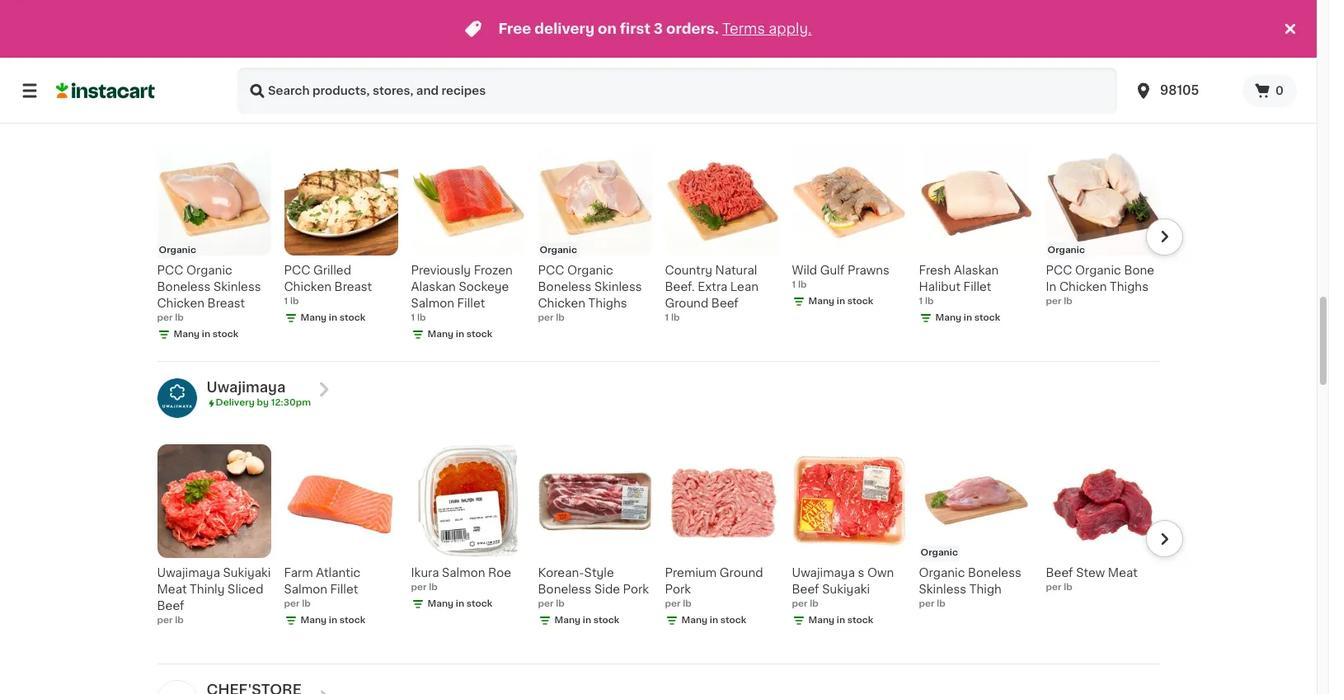 Task type: locate. For each thing, give the bounding box(es) containing it.
alaskan up halibut
[[954, 265, 999, 276]]

stock down premium ground pork per lb
[[720, 616, 746, 625]]

1 inside 'country natural beef. extra lean ground beef 1 lb'
[[665, 313, 669, 323]]

1 vertical spatial thighs
[[588, 298, 627, 309]]

pork down premium
[[665, 583, 691, 595]]

fillet down atlantic
[[330, 583, 358, 595]]

lean
[[730, 281, 759, 293]]

many down farm atlantic salmon fillet per lb
[[301, 616, 327, 625]]

delivery
[[535, 22, 595, 35]]

meat inside uwajimaya sukiyaki meat thinly sliced beef per lb
[[157, 583, 187, 595]]

lb inside the pcc organic boneless skinless chicken breast per lb
[[175, 313, 184, 323]]

0 horizontal spatial pork
[[623, 583, 649, 595]]

natural
[[715, 265, 757, 276]]

skinless for breast
[[213, 281, 261, 293]]

0 vertical spatial salmon
[[411, 298, 454, 309]]

1
[[792, 280, 796, 290], [284, 297, 288, 306], [919, 297, 923, 306], [411, 313, 415, 323], [665, 313, 669, 323]]

many in stock down "fresh alaskan halibut fillet 1 lb"
[[935, 313, 1000, 323]]

many down uwajimaya s own beef sukiyaki per lb
[[808, 616, 835, 625]]

side
[[594, 583, 620, 595]]

in down "fresh alaskan halibut fillet 1 lb"
[[964, 313, 972, 323]]

pork right the side
[[623, 583, 649, 595]]

many left free
[[428, 16, 454, 25]]

style
[[584, 567, 614, 578]]

country natural beef. extra lean ground beef 1 lb
[[665, 265, 759, 323]]

in for korean-style boneless side pork
[[583, 616, 591, 625]]

fillet down 'sockeye'
[[457, 298, 485, 309]]

per inside pcc organic boneless skinless chicken thighs per lb
[[538, 313, 554, 323]]

in
[[1046, 281, 1057, 293]]

breast
[[334, 281, 372, 293], [207, 298, 245, 309]]

1 inside previously frozen alaskan sockeye salmon fillet 1 lb
[[411, 313, 415, 323]]

item carousel region containing uwajimaya sukiyaki meat thinly sliced beef
[[134, 437, 1183, 657]]

many in stock
[[428, 16, 493, 25], [554, 16, 620, 25], [681, 16, 746, 25], [808, 297, 873, 306], [301, 313, 366, 323], [935, 313, 1000, 323], [174, 330, 239, 339], [428, 330, 493, 339], [428, 599, 493, 608], [301, 616, 366, 625], [554, 616, 620, 625], [681, 616, 746, 625], [808, 616, 873, 625]]

in down farm atlantic salmon fillet per lb
[[329, 616, 337, 625]]

thighs
[[1110, 281, 1149, 293], [588, 298, 627, 309]]

1 vertical spatial delivery
[[216, 398, 255, 407]]

meat left thinly
[[157, 583, 187, 595]]

per
[[1046, 297, 1062, 306], [157, 313, 173, 323], [538, 313, 554, 323], [411, 583, 427, 592], [1046, 583, 1062, 592], [284, 599, 300, 608], [538, 599, 554, 608], [665, 599, 681, 608], [792, 599, 808, 608], [919, 599, 935, 608], [157, 616, 173, 625]]

1 horizontal spatial breast
[[334, 281, 372, 293]]

1 down wild
[[792, 280, 796, 290]]

1 pork from the left
[[623, 583, 649, 595]]

stock down wild gulf prawns 1 lb
[[847, 297, 873, 306]]

delivery up pickup
[[216, 84, 255, 93]]

delivery
[[216, 84, 255, 93], [216, 398, 255, 407]]

many
[[428, 16, 454, 25], [554, 16, 581, 25], [681, 16, 708, 25], [808, 297, 835, 306], [301, 313, 327, 323], [935, 313, 962, 323], [174, 330, 200, 339], [428, 330, 454, 339], [428, 599, 454, 608], [301, 616, 327, 625], [554, 616, 581, 625], [681, 616, 708, 625], [808, 616, 835, 625]]

in down premium ground pork per lb
[[710, 616, 718, 625]]

many down pcc grilled chicken breast 1 lb
[[301, 313, 327, 323]]

sukiyaki up 'sliced'
[[223, 567, 271, 578]]

bone
[[1124, 265, 1154, 276]]

stock down "fresh alaskan halibut fillet 1 lb"
[[974, 313, 1000, 323]]

grilled
[[313, 265, 351, 276]]

many for pcc organic boneless skinless chicken breast
[[174, 330, 200, 339]]

uwajimaya
[[207, 381, 286, 394], [157, 567, 220, 578], [792, 567, 855, 578]]

beef
[[711, 298, 739, 309], [1046, 567, 1073, 578], [792, 583, 819, 595], [157, 600, 184, 611]]

stock down ikura salmon roe per lb
[[466, 599, 493, 608]]

ground right premium
[[720, 567, 763, 578]]

0 horizontal spatial skinless
[[213, 281, 261, 293]]

1 vertical spatial sukiyaki
[[822, 583, 870, 595]]

in down pcc grilled chicken breast 1 lb
[[329, 313, 337, 323]]

stock down the pcc organic boneless skinless chicken breast per lb
[[213, 330, 239, 339]]

in down uwajimaya s own beef sukiyaki per lb
[[837, 616, 845, 625]]

ground down beef.
[[665, 298, 708, 309]]

many in stock down ikura salmon roe per lb
[[428, 599, 493, 608]]

in down wild gulf prawns 1 lb
[[837, 297, 845, 306]]

2 item carousel region from the top
[[134, 437, 1183, 657]]

sukiyaki
[[223, 567, 271, 578], [822, 583, 870, 595]]

pcc inside pcc organic boneless skinless chicken thighs per lb
[[538, 265, 564, 276]]

in for pcc organic boneless skinless chicken breast
[[202, 330, 210, 339]]

per inside premium ground pork per lb
[[665, 599, 681, 608]]

stock right the orders.
[[720, 16, 746, 25]]

0 horizontal spatial sukiyaki
[[223, 567, 271, 578]]

pcc community markets delivery by 12:00pm pickup ready in 45 min
[[207, 67, 390, 107]]

0 horizontal spatial fillet
[[330, 583, 358, 595]]

fresh
[[919, 265, 951, 276]]

pcc organic boneless skinless chicken breast per lb
[[157, 265, 261, 323]]

premium ground pork per lb
[[665, 567, 763, 608]]

organic inside pcc organic bone in chicken thighs per lb
[[1075, 265, 1121, 276]]

fillet
[[964, 281, 991, 293], [457, 298, 485, 309], [330, 583, 358, 595]]

breast inside the pcc organic boneless skinless chicken breast per lb
[[207, 298, 245, 309]]

s
[[858, 567, 864, 578]]

pcc inside pcc organic bone in chicken thighs per lb
[[1046, 265, 1072, 276]]

pcc organic bone in chicken thighs per lb
[[1046, 265, 1154, 306]]

meat for uwajimaya sukiyaki meat thinly sliced beef
[[157, 583, 187, 595]]

by inside "pcc community markets delivery by 12:00pm pickup ready in 45 min"
[[257, 84, 269, 93]]

meat
[[1108, 567, 1138, 578], [157, 583, 187, 595]]

sukiyaki down s
[[822, 583, 870, 595]]

ikura salmon roe per lb
[[411, 567, 511, 592]]

1 horizontal spatial many in stock link
[[538, 0, 652, 27]]

98105 button
[[1134, 68, 1233, 114]]

0 horizontal spatial alaskan
[[411, 281, 456, 293]]

boneless
[[157, 281, 211, 293], [538, 281, 591, 293], [968, 567, 1021, 578], [538, 583, 591, 595]]

chicken
[[284, 281, 331, 293], [1059, 281, 1107, 293], [157, 298, 204, 309], [538, 298, 585, 309]]

salmon
[[411, 298, 454, 309], [442, 567, 485, 578], [284, 583, 327, 595]]

0 vertical spatial thighs
[[1110, 281, 1149, 293]]

lb inside pcc organic bone in chicken thighs per lb
[[1064, 297, 1072, 306]]

1 vertical spatial meat
[[157, 583, 187, 595]]

alaskan
[[954, 265, 999, 276], [411, 281, 456, 293]]

1 horizontal spatial sukiyaki
[[822, 583, 870, 595]]

many down korean-style boneless side pork per lb
[[554, 616, 581, 625]]

many for wild gulf prawns
[[808, 297, 835, 306]]

2 horizontal spatial fillet
[[964, 281, 991, 293]]

many in stock down the pcc organic boneless skinless chicken breast per lb
[[174, 330, 239, 339]]

per inside uwajimaya sukiyaki meat thinly sliced beef per lb
[[157, 616, 173, 625]]

stock down previously frozen alaskan sockeye salmon fillet 1 lb
[[466, 330, 493, 339]]

by
[[257, 84, 269, 93], [257, 398, 269, 407]]

1 right the pcc organic boneless skinless chicken breast per lb
[[284, 297, 288, 306]]

fillet inside "fresh alaskan halibut fillet 1 lb"
[[964, 281, 991, 293]]

fillet inside previously frozen alaskan sockeye salmon fillet 1 lb
[[457, 298, 485, 309]]

thighs inside pcc organic bone in chicken thighs per lb
[[1110, 281, 1149, 293]]

stock down pcc grilled chicken breast 1 lb
[[340, 313, 366, 323]]

delivery inside "pcc community markets delivery by 12:00pm pickup ready in 45 min"
[[216, 84, 255, 93]]

many down ikura salmon roe per lb
[[428, 599, 454, 608]]

chicken for pcc organic bone in chicken thighs per lb
[[1059, 281, 1107, 293]]

uwajimaya inside uwajimaya s own beef sukiyaki per lb
[[792, 567, 855, 578]]

fillet inside farm atlantic salmon fillet per lb
[[330, 583, 358, 595]]

2 pork from the left
[[665, 583, 691, 595]]

stock down uwajimaya s own beef sukiyaki per lb
[[847, 616, 873, 625]]

1 horizontal spatial skinless
[[594, 281, 642, 293]]

1 down previously
[[411, 313, 415, 323]]

0 vertical spatial sukiyaki
[[223, 567, 271, 578]]

0 vertical spatial item carousel region
[[134, 135, 1183, 355]]

previously
[[411, 265, 471, 276]]

alaskan down previously
[[411, 281, 456, 293]]

many down premium ground pork per lb
[[681, 616, 708, 625]]

None search field
[[237, 68, 1117, 114]]

2 vertical spatial fillet
[[330, 583, 358, 595]]

korean-style boneless side pork per lb
[[538, 567, 649, 608]]

0 horizontal spatial many in stock link
[[411, 0, 525, 27]]

fillet right halibut
[[964, 281, 991, 293]]

many for fresh alaskan halibut fillet
[[935, 313, 962, 323]]

many in stock link
[[411, 0, 525, 27], [538, 0, 652, 27], [665, 0, 779, 27]]

1 vertical spatial alaskan
[[411, 281, 456, 293]]

uwajimaya up thinly
[[157, 567, 220, 578]]

in
[[456, 16, 464, 25], [583, 16, 591, 25], [710, 16, 718, 25], [270, 97, 278, 107], [837, 297, 845, 306], [329, 313, 337, 323], [964, 313, 972, 323], [202, 330, 210, 339], [456, 330, 464, 339], [456, 599, 464, 608], [329, 616, 337, 625], [583, 616, 591, 625], [710, 616, 718, 625], [837, 616, 845, 625]]

many in stock for farm atlantic salmon fillet
[[301, 616, 366, 625]]

1 horizontal spatial meat
[[1108, 567, 1138, 578]]

free delivery on first 3 orders. terms apply.
[[498, 22, 812, 35]]

beef stew meat per lb
[[1046, 567, 1138, 592]]

prawns
[[848, 265, 890, 276]]

many in stock down pcc grilled chicken breast 1 lb
[[301, 313, 366, 323]]

1 vertical spatial salmon
[[442, 567, 485, 578]]

1 horizontal spatial ground
[[720, 567, 763, 578]]

uwajimaya for uwajimaya sukiyaki meat thinly sliced beef per lb
[[157, 567, 220, 578]]

in left the 45
[[270, 97, 278, 107]]

uwajimaya inside uwajimaya sukiyaki meat thinly sliced beef per lb
[[157, 567, 220, 578]]

many for uwajimaya s own beef sukiyaki
[[808, 616, 835, 625]]

1 down beef.
[[665, 313, 669, 323]]

1 vertical spatial ground
[[720, 567, 763, 578]]

pickup
[[207, 97, 239, 107]]

many in stock down wild gulf prawns 1 lb
[[808, 297, 873, 306]]

0 horizontal spatial thighs
[[588, 298, 627, 309]]

0 vertical spatial meat
[[1108, 567, 1138, 578]]

salmon left roe
[[442, 567, 485, 578]]

in inside "pcc community markets delivery by 12:00pm pickup ready in 45 min"
[[270, 97, 278, 107]]

1 vertical spatial item carousel region
[[134, 437, 1183, 657]]

thinly
[[190, 583, 225, 595]]

many for premium ground pork
[[681, 616, 708, 625]]

0 horizontal spatial ground
[[665, 298, 708, 309]]

alaskan inside previously frozen alaskan sockeye salmon fillet 1 lb
[[411, 281, 456, 293]]

wild gulf prawns 1 lb
[[792, 265, 890, 290]]

organic inside pcc organic boneless skinless chicken thighs per lb
[[567, 265, 613, 276]]

skinless for thighs
[[594, 281, 642, 293]]

stock down the side
[[593, 616, 620, 625]]

many down the pcc organic boneless skinless chicken breast per lb
[[174, 330, 200, 339]]

many down wild gulf prawns 1 lb
[[808, 297, 835, 306]]

0 horizontal spatial breast
[[207, 298, 245, 309]]

by up ready
[[257, 84, 269, 93]]

in down ikura salmon roe per lb
[[456, 599, 464, 608]]

pork
[[623, 583, 649, 595], [665, 583, 691, 595]]

ground
[[665, 298, 708, 309], [720, 567, 763, 578]]

salmon inside farm atlantic salmon fillet per lb
[[284, 583, 327, 595]]

ready
[[241, 97, 268, 107]]

skinless inside pcc organic boneless skinless chicken thighs per lb
[[594, 281, 642, 293]]

by left 12:30pm
[[257, 398, 269, 407]]

1 horizontal spatial alaskan
[[954, 265, 999, 276]]

chicken inside pcc organic boneless skinless chicken thighs per lb
[[538, 298, 585, 309]]

2 horizontal spatial many in stock link
[[665, 0, 779, 27]]

in for fresh alaskan halibut fillet
[[964, 313, 972, 323]]

thigh
[[969, 583, 1002, 595]]

boneless inside pcc organic boneless skinless chicken thighs per lb
[[538, 281, 591, 293]]

lb inside the organic boneless skinless thigh per lb
[[937, 599, 946, 608]]

many in stock down korean-style boneless side pork per lb
[[554, 616, 620, 625]]

instacart logo image
[[56, 81, 155, 101]]

1 horizontal spatial fillet
[[457, 298, 485, 309]]

terms apply. link
[[722, 22, 812, 35]]

boneless inside the pcc organic boneless skinless chicken breast per lb
[[157, 281, 211, 293]]

many in stock left first
[[554, 16, 620, 25]]

organic
[[159, 246, 196, 255], [540, 246, 577, 255], [1048, 246, 1085, 255], [186, 265, 232, 276], [567, 265, 613, 276], [1075, 265, 1121, 276], [921, 548, 958, 557], [919, 567, 965, 578]]

chicken inside pcc organic bone in chicken thighs per lb
[[1059, 281, 1107, 293]]

uwajimaya left s
[[792, 567, 855, 578]]

0
[[1276, 85, 1284, 96]]

many in stock for premium ground pork
[[681, 616, 746, 625]]

in down the pcc organic boneless skinless chicken breast per lb
[[202, 330, 210, 339]]

meat right stew
[[1108, 567, 1138, 578]]

many down previously frozen alaskan sockeye salmon fillet 1 lb
[[428, 330, 454, 339]]

thighs for bone
[[1110, 281, 1149, 293]]

0 vertical spatial alaskan
[[954, 265, 999, 276]]

45
[[281, 97, 293, 107]]

markets
[[332, 67, 390, 80]]

in down korean-style boneless side pork per lb
[[583, 616, 591, 625]]

free
[[498, 22, 531, 35]]

on
[[598, 22, 617, 35]]

1 delivery from the top
[[216, 84, 255, 93]]

0 vertical spatial by
[[257, 84, 269, 93]]

1 horizontal spatial pork
[[665, 583, 691, 595]]

skinless inside the pcc organic boneless skinless chicken breast per lb
[[213, 281, 261, 293]]

boneless inside korean-style boneless side pork per lb
[[538, 583, 591, 595]]

organic inside the pcc organic boneless skinless chicken breast per lb
[[186, 265, 232, 276]]

pcc inside pcc grilled chicken breast 1 lb
[[284, 265, 310, 276]]

lb
[[798, 280, 807, 290], [290, 297, 299, 306], [925, 297, 934, 306], [1064, 297, 1072, 306], [175, 313, 184, 323], [417, 313, 426, 323], [556, 313, 565, 323], [671, 313, 680, 323], [429, 583, 438, 592], [1064, 583, 1072, 592], [302, 599, 311, 608], [556, 599, 565, 608], [683, 599, 692, 608], [810, 599, 819, 608], [937, 599, 946, 608], [175, 616, 184, 625]]

pcc inside "pcc community markets delivery by 12:00pm pickup ready in 45 min"
[[207, 67, 239, 80]]

delivery left 12:30pm
[[216, 398, 255, 407]]

in for ikura salmon roe
[[456, 599, 464, 608]]

per inside beef stew meat per lb
[[1046, 583, 1062, 592]]

0 vertical spatial ground
[[665, 298, 708, 309]]

uwajimaya up delivery by 12:30pm
[[207, 381, 286, 394]]

many down halibut
[[935, 313, 962, 323]]

12:30pm
[[271, 398, 311, 407]]

lb inside pcc grilled chicken breast 1 lb
[[290, 297, 299, 306]]

salmon down previously
[[411, 298, 454, 309]]

2 many in stock link from the left
[[538, 0, 652, 27]]

sukiyaki inside uwajimaya sukiyaki meat thinly sliced beef per lb
[[223, 567, 271, 578]]

meat inside beef stew meat per lb
[[1108, 567, 1138, 578]]

1 vertical spatial breast
[[207, 298, 245, 309]]

item carousel region
[[134, 135, 1183, 355], [134, 437, 1183, 657]]

1 by from the top
[[257, 84, 269, 93]]

1 horizontal spatial thighs
[[1110, 281, 1149, 293]]

in for pcc grilled chicken breast
[[329, 313, 337, 323]]

pcc organic boneless skinless chicken thighs per lb
[[538, 265, 642, 323]]

skinless
[[213, 281, 261, 293], [594, 281, 642, 293], [919, 583, 966, 595]]

stock down farm atlantic salmon fillet per lb
[[340, 616, 366, 625]]

0 vertical spatial breast
[[334, 281, 372, 293]]

farm atlantic salmon fillet per lb
[[284, 567, 360, 608]]

stock for fresh alaskan halibut fillet
[[974, 313, 1000, 323]]

many in stock down farm atlantic salmon fillet per lb
[[301, 616, 366, 625]]

organic boneless skinless thigh per lb
[[919, 567, 1021, 608]]

0 vertical spatial fillet
[[964, 281, 991, 293]]

0 vertical spatial delivery
[[216, 84, 255, 93]]

premium
[[665, 567, 717, 578]]

chicken for pcc organic boneless skinless chicken breast per lb
[[157, 298, 204, 309]]

many in stock down previously frozen alaskan sockeye salmon fillet 1 lb
[[428, 330, 493, 339]]

in down previously frozen alaskan sockeye salmon fillet 1 lb
[[456, 330, 464, 339]]

1 inside pcc grilled chicken breast 1 lb
[[284, 297, 288, 306]]

many in stock down uwajimaya s own beef sukiyaki per lb
[[808, 616, 873, 625]]

pcc
[[207, 67, 239, 80], [157, 265, 183, 276], [284, 265, 310, 276], [538, 265, 564, 276], [1046, 265, 1072, 276]]

thighs for boneless
[[588, 298, 627, 309]]

salmon down farm
[[284, 583, 327, 595]]

stock
[[466, 16, 493, 25], [593, 16, 620, 25], [720, 16, 746, 25], [847, 297, 873, 306], [340, 313, 366, 323], [974, 313, 1000, 323], [213, 330, 239, 339], [466, 330, 493, 339], [466, 599, 493, 608], [340, 616, 366, 625], [593, 616, 620, 625], [720, 616, 746, 625], [847, 616, 873, 625]]

chicken inside the pcc organic boneless skinless chicken breast per lb
[[157, 298, 204, 309]]

thighs inside pcc organic boneless skinless chicken thighs per lb
[[588, 298, 627, 309]]

2 horizontal spatial skinless
[[919, 583, 966, 595]]

1 vertical spatial fillet
[[457, 298, 485, 309]]

many in stock down premium ground pork per lb
[[681, 616, 746, 625]]

in left free
[[456, 16, 464, 25]]

0 horizontal spatial meat
[[157, 583, 187, 595]]

pcc for pcc community markets
[[207, 67, 239, 80]]

many for farm atlantic salmon fillet
[[301, 616, 327, 625]]

many for korean-style boneless side pork
[[554, 616, 581, 625]]

12:00pm
[[271, 84, 311, 93]]

1 vertical spatial by
[[257, 398, 269, 407]]

1 item carousel region from the top
[[134, 135, 1183, 355]]

1 down halibut
[[919, 297, 923, 306]]

item carousel region containing pcc organic boneless skinless chicken breast
[[134, 135, 1183, 355]]

stock for previously frozen alaskan sockeye salmon fillet
[[466, 330, 493, 339]]

sliced
[[228, 583, 263, 595]]

2 vertical spatial salmon
[[284, 583, 327, 595]]



Task type: vqa. For each thing, say whether or not it's contained in the screenshot.
the lb within WILD GULF PRAWNS 1 LB
yes



Task type: describe. For each thing, give the bounding box(es) containing it.
ground inside premium ground pork per lb
[[720, 567, 763, 578]]

alaskan inside "fresh alaskan halibut fillet 1 lb"
[[954, 265, 999, 276]]

lb inside 'country natural beef. extra lean ground beef 1 lb'
[[671, 313, 680, 323]]

apply.
[[769, 22, 812, 35]]

ikura
[[411, 567, 439, 578]]

salmon inside ikura salmon roe per lb
[[442, 567, 485, 578]]

first
[[620, 22, 650, 35]]

Search field
[[237, 68, 1117, 114]]

many in stock for wild gulf prawns
[[808, 297, 873, 306]]

many in stock for fresh alaskan halibut fillet
[[935, 313, 1000, 323]]

delivery by 12:30pm
[[216, 398, 311, 407]]

uwajimaya for uwajimaya s own beef sukiyaki per lb
[[792, 567, 855, 578]]

per inside ikura salmon roe per lb
[[411, 583, 427, 592]]

beef inside uwajimaya s own beef sukiyaki per lb
[[792, 583, 819, 595]]

stock for ikura salmon roe
[[466, 599, 493, 608]]

pcc inside the pcc organic boneless skinless chicken breast per lb
[[157, 265, 183, 276]]

uwajimaya s own beef sukiyaki per lb
[[792, 567, 894, 608]]

halibut
[[919, 281, 961, 293]]

1 inside wild gulf prawns 1 lb
[[792, 280, 796, 290]]

0 button
[[1243, 74, 1297, 107]]

beef inside uwajimaya sukiyaki meat thinly sliced beef per lb
[[157, 600, 184, 611]]

pcc grilled chicken breast 1 lb
[[284, 265, 372, 306]]

boneless for per
[[538, 583, 591, 595]]

beef inside 'country natural beef. extra lean ground beef 1 lb'
[[711, 298, 739, 309]]

fillet for fresh alaskan halibut fillet
[[964, 281, 991, 293]]

boneless for thighs
[[538, 281, 591, 293]]

lb inside pcc organic boneless skinless chicken thighs per lb
[[556, 313, 565, 323]]

1 many in stock link from the left
[[411, 0, 525, 27]]

3
[[654, 22, 663, 35]]

many in stock right "3"
[[681, 16, 746, 25]]

many right "3"
[[681, 16, 708, 25]]

many for previously frozen alaskan sockeye salmon fillet
[[428, 330, 454, 339]]

in for wild gulf prawns
[[837, 297, 845, 306]]

2 delivery from the top
[[216, 398, 255, 407]]

organic inside the organic boneless skinless thigh per lb
[[919, 567, 965, 578]]

korean-
[[538, 567, 584, 578]]

lb inside uwajimaya s own beef sukiyaki per lb
[[810, 599, 819, 608]]

ground inside 'country natural beef. extra lean ground beef 1 lb'
[[665, 298, 708, 309]]

orders.
[[666, 22, 719, 35]]

uwajimaya for uwajimaya
[[207, 381, 286, 394]]

item carousel region for pcc community markets
[[134, 135, 1183, 355]]

in left on
[[583, 16, 591, 25]]

per inside uwajimaya s own beef sukiyaki per lb
[[792, 599, 808, 608]]

sockeye
[[459, 281, 509, 293]]

2 by from the top
[[257, 398, 269, 407]]

stock left first
[[593, 16, 620, 25]]

uwajimaya image
[[157, 379, 197, 418]]

many in stock for uwajimaya s own beef sukiyaki
[[808, 616, 873, 625]]

98105 button
[[1124, 68, 1243, 114]]

previously frozen alaskan sockeye salmon fillet 1 lb
[[411, 265, 513, 323]]

in for premium ground pork
[[710, 616, 718, 625]]

pcc for pcc organic bone in chicken thighs
[[1046, 265, 1072, 276]]

stock left free
[[466, 16, 493, 25]]

lb inside korean-style boneless side pork per lb
[[556, 599, 565, 608]]

stew
[[1076, 567, 1105, 578]]

stock for uwajimaya s own beef sukiyaki
[[847, 616, 873, 625]]

frozen
[[474, 265, 513, 276]]

lb inside premium ground pork per lb
[[683, 599, 692, 608]]

lb inside farm atlantic salmon fillet per lb
[[302, 599, 311, 608]]

many in stock for pcc organic boneless skinless chicken breast
[[174, 330, 239, 339]]

wild
[[792, 265, 817, 276]]

farm
[[284, 567, 313, 578]]

terms
[[722, 22, 765, 35]]

min
[[295, 97, 313, 107]]

per inside pcc organic bone in chicken thighs per lb
[[1046, 297, 1062, 306]]

beef.
[[665, 281, 695, 293]]

sukiyaki inside uwajimaya s own beef sukiyaki per lb
[[822, 583, 870, 595]]

many for ikura salmon roe
[[428, 599, 454, 608]]

stock for wild gulf prawns
[[847, 297, 873, 306]]

salmon inside previously frozen alaskan sockeye salmon fillet 1 lb
[[411, 298, 454, 309]]

lb inside "fresh alaskan halibut fillet 1 lb"
[[925, 297, 934, 306]]

beef inside beef stew meat per lb
[[1046, 567, 1073, 578]]

per inside farm atlantic salmon fillet per lb
[[284, 599, 300, 608]]

atlantic
[[316, 567, 360, 578]]

breast inside pcc grilled chicken breast 1 lb
[[334, 281, 372, 293]]

per inside korean-style boneless side pork per lb
[[538, 599, 554, 608]]

chicken inside pcc grilled chicken breast 1 lb
[[284, 281, 331, 293]]

chicken for pcc organic boneless skinless chicken thighs per lb
[[538, 298, 585, 309]]

in for uwajimaya s own beef sukiyaki
[[837, 616, 845, 625]]

many in stock for korean-style boneless side pork
[[554, 616, 620, 625]]

stock for farm atlantic salmon fillet
[[340, 616, 366, 625]]

stock for pcc grilled chicken breast
[[340, 313, 366, 323]]

3 many in stock link from the left
[[665, 0, 779, 27]]

own
[[867, 567, 894, 578]]

stock for pcc organic boneless skinless chicken breast
[[213, 330, 239, 339]]

pork inside korean-style boneless side pork per lb
[[623, 583, 649, 595]]

lb inside previously frozen alaskan sockeye salmon fillet 1 lb
[[417, 313, 426, 323]]

meat for beef stew meat
[[1108, 567, 1138, 578]]

per inside the pcc organic boneless skinless chicken breast per lb
[[157, 313, 173, 323]]

many left on
[[554, 16, 581, 25]]

extra
[[698, 281, 727, 293]]

many for pcc grilled chicken breast
[[301, 313, 327, 323]]

lb inside beef stew meat per lb
[[1064, 583, 1072, 592]]

fillet for farm atlantic salmon fillet
[[330, 583, 358, 595]]

gulf
[[820, 265, 845, 276]]

lb inside wild gulf prawns 1 lb
[[798, 280, 807, 290]]

many in stock for pcc grilled chicken breast
[[301, 313, 366, 323]]

many in stock for ikura salmon roe
[[428, 599, 493, 608]]

roe
[[488, 567, 511, 578]]

community
[[243, 67, 328, 80]]

item carousel region for uwajimaya
[[134, 437, 1183, 657]]

boneless for breast
[[157, 281, 211, 293]]

fresh alaskan halibut fillet 1 lb
[[919, 265, 999, 306]]

limited time offer region
[[0, 0, 1280, 58]]

in for farm atlantic salmon fillet
[[329, 616, 337, 625]]

many in stock for previously frozen alaskan sockeye salmon fillet
[[428, 330, 493, 339]]

in left terms
[[710, 16, 718, 25]]

in for previously frozen alaskan sockeye salmon fillet
[[456, 330, 464, 339]]

boneless inside the organic boneless skinless thigh per lb
[[968, 567, 1021, 578]]

pcc for pcc organic boneless skinless chicken thighs
[[538, 265, 564, 276]]

1 inside "fresh alaskan halibut fillet 1 lb"
[[919, 297, 923, 306]]

98105
[[1160, 84, 1199, 96]]

country
[[665, 265, 712, 276]]

per inside the organic boneless skinless thigh per lb
[[919, 599, 935, 608]]

stock for premium ground pork
[[720, 616, 746, 625]]

pork inside premium ground pork per lb
[[665, 583, 691, 595]]

uwajimaya sukiyaki meat thinly sliced beef per lb
[[157, 567, 271, 625]]

skinless inside the organic boneless skinless thigh per lb
[[919, 583, 966, 595]]

many in stock left free
[[428, 16, 493, 25]]

lb inside uwajimaya sukiyaki meat thinly sliced beef per lb
[[175, 616, 184, 625]]

stock for korean-style boneless side pork
[[593, 616, 620, 625]]

lb inside ikura salmon roe per lb
[[429, 583, 438, 592]]



